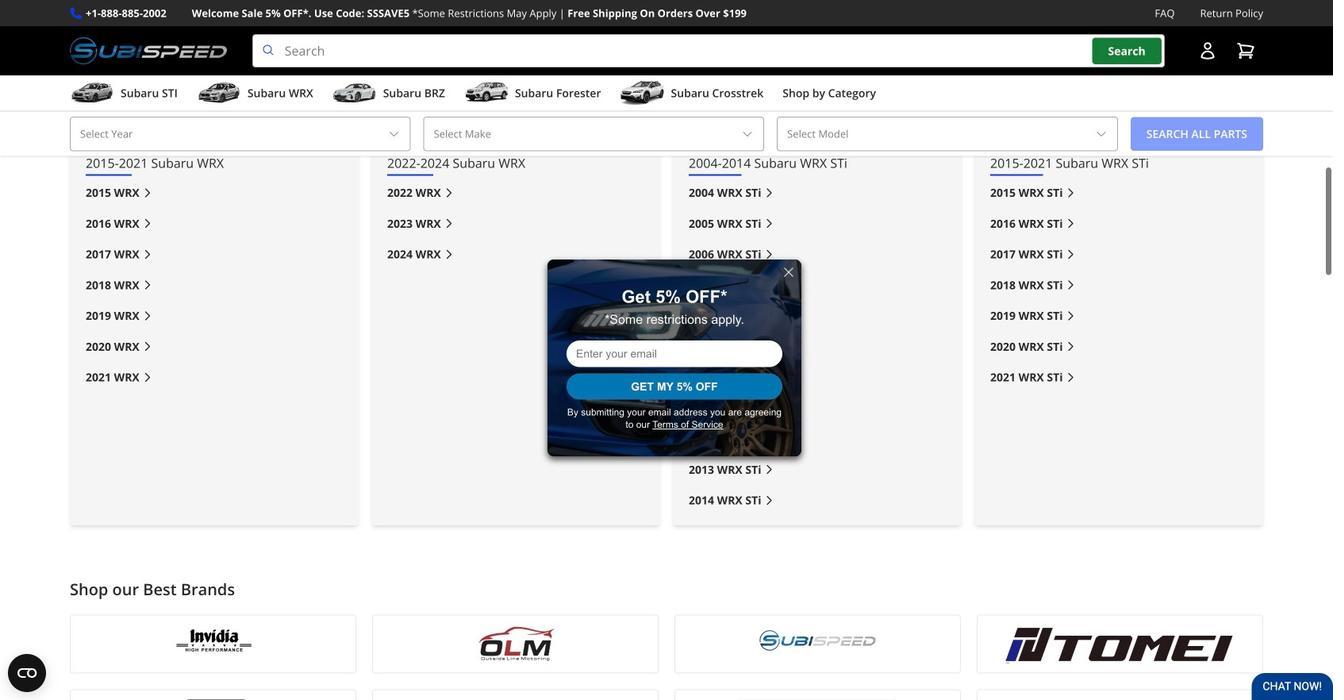 Task type: locate. For each thing, give the bounding box(es) containing it.
2022-2024 wrx mods image
[[372, 0, 661, 139]]

a subaru forester thumbnail image image
[[464, 81, 509, 105]]

wrx sti mods image
[[673, 0, 962, 139]]

subispeed logo image
[[70, 34, 227, 68]]

select year image
[[388, 128, 401, 140]]

a subaru sti thumbnail image image
[[70, 81, 114, 105]]

a subaru wrx thumbnail image image
[[197, 81, 241, 105]]

invidia logo image
[[80, 625, 346, 663]]

button image
[[1199, 41, 1218, 60]]

a subaru crosstrek thumbnail image image
[[620, 81, 665, 105]]

Select Make button
[[424, 117, 765, 151]]

2015-21 wrx mods image
[[70, 0, 359, 139]]

Select Model button
[[777, 117, 1118, 151]]



Task type: describe. For each thing, give the bounding box(es) containing it.
open widget image
[[8, 654, 46, 692]]

select model image
[[1095, 128, 1108, 140]]

olm logo image
[[383, 625, 649, 663]]

Select Year button
[[70, 117, 411, 151]]

tomei logo image
[[988, 625, 1254, 663]]

a subaru brz thumbnail image image
[[332, 81, 377, 105]]

2015-2021 wrx sti aftermarket parts image
[[975, 0, 1264, 139]]

search input field
[[252, 34, 1165, 68]]

select make image
[[742, 128, 754, 140]]

subispeed logo image
[[685, 625, 951, 663]]



Task type: vqa. For each thing, say whether or not it's contained in the screenshot.
invidia logo
yes



